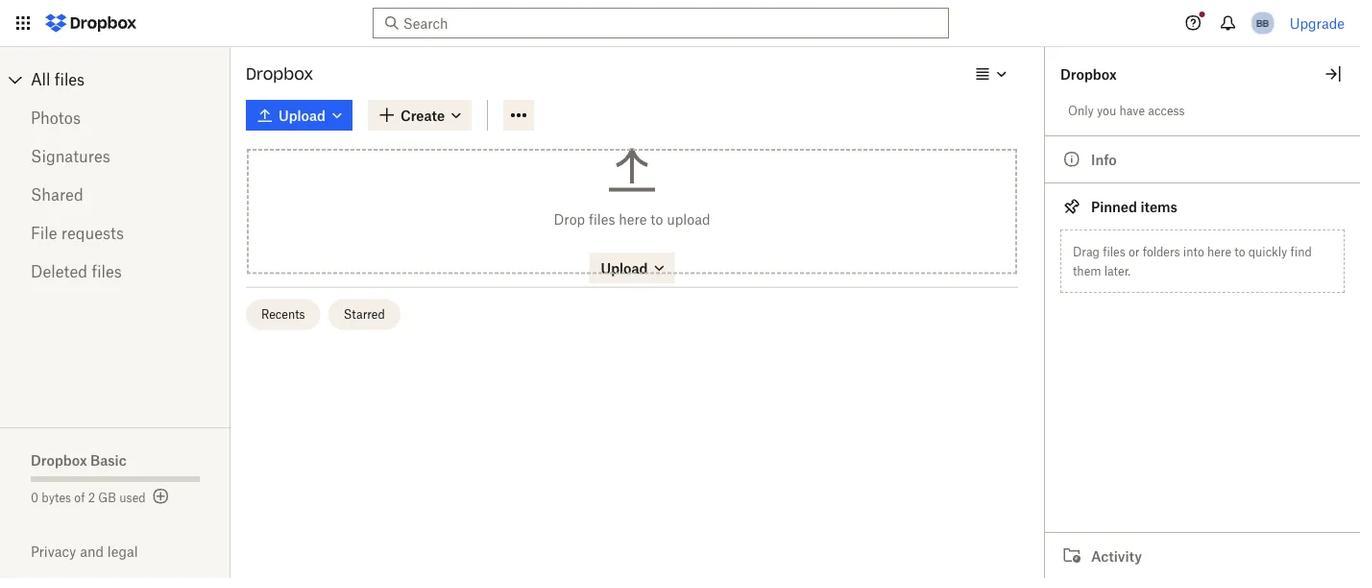 Task type: describe. For each thing, give the bounding box(es) containing it.
all files link
[[31, 64, 231, 95]]

file requests link
[[31, 214, 200, 253]]

starred
[[344, 307, 385, 322]]

you
[[1097, 103, 1116, 118]]

Search in folder "Dropbox" text field
[[403, 12, 913, 34]]

activity
[[1091, 548, 1142, 564]]

photos link
[[31, 99, 200, 137]]

2
[[88, 490, 95, 505]]

recents
[[261, 307, 305, 322]]

recents button
[[246, 299, 320, 330]]

upgrade
[[1290, 15, 1345, 31]]

activity button
[[1045, 532, 1360, 579]]

upload button
[[246, 100, 353, 131]]

starred button
[[328, 299, 400, 330]]

access
[[1148, 103, 1185, 118]]

file
[[31, 224, 57, 243]]

files for deleted
[[92, 262, 122, 281]]

1 horizontal spatial dropbox
[[246, 64, 313, 84]]

upload inside upload popup button
[[279, 107, 326, 123]]

0
[[31, 490, 38, 505]]

deleted
[[31, 262, 87, 281]]

have
[[1119, 103, 1145, 118]]

gb
[[98, 490, 116, 505]]

privacy
[[31, 544, 76, 560]]

files for drop
[[589, 211, 615, 227]]

basic
[[90, 452, 126, 468]]

pinned items button
[[1045, 183, 1360, 230]]

photos
[[31, 109, 81, 127]]

files for all
[[55, 70, 85, 89]]

all
[[31, 70, 50, 89]]

create button
[[368, 100, 472, 131]]

to
[[651, 211, 663, 227]]

legal
[[107, 544, 138, 560]]

privacy and legal
[[31, 544, 138, 560]]

privacy and legal link
[[31, 544, 231, 560]]

signatures link
[[31, 137, 200, 176]]

only you have access
[[1068, 103, 1185, 118]]

and
[[80, 544, 104, 560]]

of
[[74, 490, 85, 505]]

close details pane image
[[1322, 62, 1345, 85]]



Task type: vqa. For each thing, say whether or not it's contained in the screenshot.
the top template content image
no



Task type: locate. For each thing, give the bounding box(es) containing it.
0 vertical spatial files
[[55, 70, 85, 89]]

files right all
[[55, 70, 85, 89]]

all files
[[31, 70, 85, 89]]

upload inside upload dropdown button
[[601, 260, 648, 276]]

bb
[[1256, 17, 1269, 29]]

bytes
[[42, 490, 71, 505]]

shared
[[31, 185, 83, 204]]

only
[[1068, 103, 1094, 118]]

dropbox logo - go to the homepage image
[[38, 8, 143, 38]]

files down file requests link on the left of page
[[92, 262, 122, 281]]

upload
[[279, 107, 326, 123], [601, 260, 648, 276]]

dropbox basic
[[31, 452, 126, 468]]

0 vertical spatial upload
[[279, 107, 326, 123]]

create
[[401, 107, 445, 123]]

deleted files link
[[31, 253, 200, 291]]

0 bytes of 2 gb used
[[31, 490, 146, 505]]

pinned items
[[1091, 198, 1178, 215]]

items
[[1141, 198, 1178, 215]]

1 vertical spatial upload
[[601, 260, 648, 276]]

1 vertical spatial files
[[589, 211, 615, 227]]

upgrade link
[[1290, 15, 1345, 31]]

file requests
[[31, 224, 124, 243]]

0 horizontal spatial files
[[55, 70, 85, 89]]

upload button
[[589, 253, 675, 284]]

requests
[[61, 224, 124, 243]]

used
[[119, 490, 146, 505]]

2 horizontal spatial files
[[589, 211, 615, 227]]

2 horizontal spatial dropbox
[[1060, 66, 1117, 82]]

1 horizontal spatial upload
[[601, 260, 648, 276]]

1 horizontal spatial files
[[92, 262, 122, 281]]

shared link
[[31, 176, 200, 214]]

dropbox
[[246, 64, 313, 84], [1060, 66, 1117, 82], [31, 452, 87, 468]]

upload
[[667, 211, 710, 227]]

global header element
[[0, 0, 1360, 47]]

deleted files
[[31, 262, 122, 281]]

dropbox up only
[[1060, 66, 1117, 82]]

dropbox up upload popup button
[[246, 64, 313, 84]]

bb button
[[1247, 8, 1278, 38]]

info button
[[1045, 135, 1360, 183]]

drop files here to upload
[[554, 211, 710, 227]]

signatures
[[31, 147, 110, 166]]

info
[[1091, 151, 1117, 168]]

dropbox up the bytes
[[31, 452, 87, 468]]

0 horizontal spatial upload
[[279, 107, 326, 123]]

files
[[55, 70, 85, 89], [589, 211, 615, 227], [92, 262, 122, 281]]

files left here
[[589, 211, 615, 227]]

2 vertical spatial files
[[92, 262, 122, 281]]

drop
[[554, 211, 585, 227]]

here
[[619, 211, 647, 227]]

pinned
[[1091, 198, 1137, 215]]

0 horizontal spatial dropbox
[[31, 452, 87, 468]]

get more space image
[[149, 485, 173, 508]]

files inside 'link'
[[55, 70, 85, 89]]



